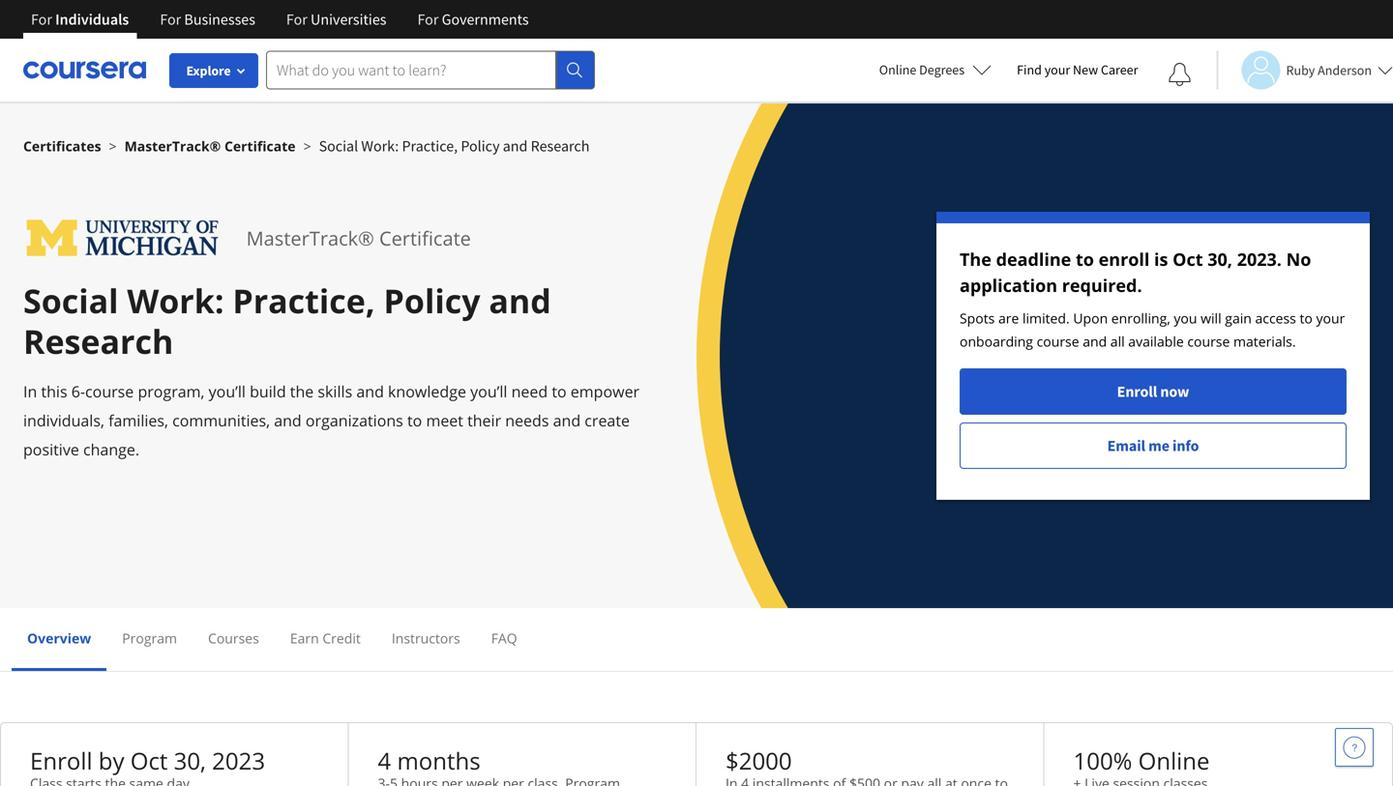 Task type: locate. For each thing, give the bounding box(es) containing it.
0 horizontal spatial 30,
[[174, 745, 206, 777]]

0 horizontal spatial enroll
[[30, 745, 92, 777]]

social up the mastertrack® certificate
[[319, 136, 358, 156]]

you'll up their
[[470, 381, 507, 402]]

0 vertical spatial oct
[[1173, 248, 1203, 271]]

for left "individuals"
[[31, 10, 52, 29]]

0 vertical spatial enroll
[[1117, 382, 1157, 401]]

skills
[[318, 381, 352, 402]]

2 for from the left
[[160, 10, 181, 29]]

enroll left now
[[1117, 382, 1157, 401]]

None search field
[[266, 51, 595, 89]]

course down "will"
[[1187, 332, 1230, 351]]

in
[[23, 381, 37, 402]]

info
[[1172, 436, 1199, 456]]

oct right is
[[1173, 248, 1203, 271]]

certificate
[[224, 137, 296, 155], [379, 225, 471, 252]]

0 horizontal spatial certificate
[[224, 137, 296, 155]]

for governments
[[417, 10, 529, 29]]

you
[[1174, 309, 1197, 327]]

online left degrees
[[879, 61, 916, 78]]

you'll
[[209, 381, 246, 402], [470, 381, 507, 402]]

degrees
[[919, 61, 965, 78]]

2 you'll from the left
[[470, 381, 507, 402]]

0 horizontal spatial mastertrack®
[[124, 137, 221, 155]]

explore button
[[169, 53, 258, 88]]

1 horizontal spatial social
[[319, 136, 358, 156]]

enroll left 'by'
[[30, 745, 92, 777]]

enroll by oct 30, 2023
[[30, 745, 265, 777]]

earn credit
[[290, 629, 361, 648]]

work: down university of michigan image
[[127, 278, 224, 323]]

social down university of michigan image
[[23, 278, 119, 323]]

you'll up the communities,
[[209, 381, 246, 402]]

30, left 2023
[[174, 745, 206, 777]]

mastertrack®
[[124, 137, 221, 155], [246, 225, 374, 252]]

0 vertical spatial practice,
[[402, 136, 458, 156]]

0 horizontal spatial practice,
[[233, 278, 375, 323]]

1 horizontal spatial your
[[1316, 309, 1345, 327]]

and inside spots are limited. upon enrolling, you will gain access to your onboarding course and all available course materials.
[[1083, 332, 1107, 351]]

work: down what do you want to learn? text field at the top of page
[[361, 136, 399, 156]]

1 vertical spatial practice,
[[233, 278, 375, 323]]

universities
[[311, 10, 386, 29]]

for for governments
[[417, 10, 439, 29]]

your inside spots are limited. upon enrolling, you will gain access to your onboarding course and all available course materials.
[[1316, 309, 1345, 327]]

practice, inside social work: practice, policy and research
[[233, 278, 375, 323]]

to inside the deadline to enroll is oct 30, 2023. no application required.
[[1076, 248, 1094, 271]]

0 horizontal spatial research
[[23, 319, 173, 364]]

oct right 'by'
[[130, 745, 168, 777]]

1 horizontal spatial online
[[1138, 745, 1210, 777]]

2 horizontal spatial course
[[1187, 332, 1230, 351]]

ruby anderson button
[[1216, 51, 1393, 89]]

online right 100%
[[1138, 745, 1210, 777]]

0 horizontal spatial you'll
[[209, 381, 246, 402]]

1 vertical spatial research
[[23, 319, 173, 364]]

0 horizontal spatial online
[[879, 61, 916, 78]]

social
[[319, 136, 358, 156], [23, 278, 119, 323]]

0 horizontal spatial >
[[109, 137, 117, 155]]

communities,
[[172, 410, 270, 431]]

online
[[879, 61, 916, 78], [1138, 745, 1210, 777]]

coursera image
[[23, 54, 146, 85]]

course down limited.
[[1037, 332, 1079, 351]]

1 vertical spatial policy
[[384, 278, 480, 323]]

ruby
[[1286, 61, 1315, 79]]

upon
[[1073, 309, 1108, 327]]

1 horizontal spatial work:
[[361, 136, 399, 156]]

enroll now
[[1117, 382, 1189, 401]]

0 horizontal spatial work:
[[127, 278, 224, 323]]

online degrees button
[[864, 48, 1007, 91]]

your right access
[[1316, 309, 1345, 327]]

0 vertical spatial 30,
[[1208, 248, 1232, 271]]

3 for from the left
[[286, 10, 307, 29]]

enroll
[[1117, 382, 1157, 401], [30, 745, 92, 777]]

individuals
[[55, 10, 129, 29]]

oct inside the deadline to enroll is oct 30, 2023. no application required.
[[1173, 248, 1203, 271]]

2023
[[212, 745, 265, 777]]

oct
[[1173, 248, 1203, 271], [130, 745, 168, 777]]

certificate inside certificates > mastertrack® certificate > social work: practice, policy and research
[[224, 137, 296, 155]]

1 vertical spatial enroll
[[30, 745, 92, 777]]

earn
[[290, 629, 319, 648]]

0 vertical spatial online
[[879, 61, 916, 78]]

enroll inside enroll now button
[[1117, 382, 1157, 401]]

spots
[[960, 309, 995, 327]]

1 vertical spatial social
[[23, 278, 119, 323]]

is
[[1154, 248, 1168, 271]]

businesses
[[184, 10, 255, 29]]

0 horizontal spatial social
[[23, 278, 119, 323]]

0 vertical spatial mastertrack®
[[124, 137, 221, 155]]

for for individuals
[[31, 10, 52, 29]]

1 horizontal spatial you'll
[[470, 381, 507, 402]]

1 vertical spatial work:
[[127, 278, 224, 323]]

instructors link
[[392, 629, 460, 648]]

email me info button
[[960, 423, 1347, 469]]

for
[[31, 10, 52, 29], [160, 10, 181, 29], [286, 10, 307, 29], [417, 10, 439, 29]]

for left businesses
[[160, 10, 181, 29]]

change.
[[83, 439, 139, 460]]

me
[[1148, 436, 1169, 456]]

practice,
[[402, 136, 458, 156], [233, 278, 375, 323]]

for individuals
[[31, 10, 129, 29]]

30, left 2023.
[[1208, 248, 1232, 271]]

1 horizontal spatial certificate
[[379, 225, 471, 252]]

0 vertical spatial work:
[[361, 136, 399, 156]]

in this 6-course program, you'll build the skills and knowledge you'll need to empower individuals, families, communities, and organizations to meet their needs and create positive change.
[[23, 381, 640, 460]]

30,
[[1208, 248, 1232, 271], [174, 745, 206, 777]]

instructors
[[392, 629, 460, 648]]

materials.
[[1233, 332, 1296, 351]]

0 vertical spatial certificate
[[224, 137, 296, 155]]

2023.
[[1237, 248, 1282, 271]]

university of michigan image
[[23, 212, 223, 265]]

now
[[1160, 382, 1189, 401]]

your
[[1044, 61, 1070, 78], [1316, 309, 1345, 327]]

1 vertical spatial oct
[[130, 745, 168, 777]]

1 horizontal spatial enroll
[[1117, 382, 1157, 401]]

research inside social work: practice, policy and research
[[23, 319, 173, 364]]

gain
[[1225, 309, 1252, 327]]

needs
[[505, 410, 549, 431]]

1 vertical spatial online
[[1138, 745, 1210, 777]]

for up what do you want to learn? text field at the top of page
[[417, 10, 439, 29]]

0 vertical spatial social
[[319, 136, 358, 156]]

earn credit link
[[290, 629, 361, 648]]

help center image
[[1343, 736, 1366, 759]]

1 horizontal spatial mastertrack®
[[246, 225, 374, 252]]

1 horizontal spatial research
[[531, 136, 590, 156]]

the
[[290, 381, 314, 402]]

1 horizontal spatial >
[[303, 137, 311, 155]]

program
[[122, 629, 177, 648]]

1 horizontal spatial oct
[[1173, 248, 1203, 271]]

your right find at the right top of the page
[[1044, 61, 1070, 78]]

to right access
[[1300, 309, 1313, 327]]

and
[[503, 136, 528, 156], [489, 278, 551, 323], [1083, 332, 1107, 351], [356, 381, 384, 402], [274, 410, 302, 431], [553, 410, 581, 431]]

certificate menu element
[[12, 608, 1381, 671]]

0 vertical spatial your
[[1044, 61, 1070, 78]]

course up families,
[[85, 381, 134, 402]]

mastertrack® down the explore
[[124, 137, 221, 155]]

0 horizontal spatial course
[[85, 381, 134, 402]]

overview link
[[27, 629, 91, 648]]

individuals,
[[23, 410, 104, 431]]

find your new career link
[[1007, 58, 1148, 82]]

online degrees
[[879, 61, 965, 78]]

4 for from the left
[[417, 10, 439, 29]]

meet
[[426, 410, 463, 431]]

families,
[[108, 410, 168, 431]]

1 horizontal spatial practice,
[[402, 136, 458, 156]]

for left 'universities'
[[286, 10, 307, 29]]

1 vertical spatial 30,
[[174, 745, 206, 777]]

for for universities
[[286, 10, 307, 29]]

1 vertical spatial certificate
[[379, 225, 471, 252]]

0 vertical spatial policy
[[461, 136, 500, 156]]

mastertrack® inside certificates > mastertrack® certificate > social work: practice, policy and research
[[124, 137, 221, 155]]

to
[[1076, 248, 1094, 271], [1300, 309, 1313, 327], [552, 381, 567, 402], [407, 410, 422, 431]]

1 for from the left
[[31, 10, 52, 29]]

mastertrack® up social work: practice, policy and research
[[246, 225, 374, 252]]

certificates > mastertrack® certificate > social work: practice, policy and research
[[23, 136, 590, 156]]

onboarding
[[960, 332, 1033, 351]]

policy
[[461, 136, 500, 156], [384, 278, 480, 323]]

practice, down what do you want to learn? text field at the top of page
[[402, 136, 458, 156]]

1 vertical spatial your
[[1316, 309, 1345, 327]]

1 horizontal spatial 30,
[[1208, 248, 1232, 271]]

to up required. at the right top of the page
[[1076, 248, 1094, 271]]

positive
[[23, 439, 79, 460]]

practice, down the mastertrack® certificate
[[233, 278, 375, 323]]

enroll
[[1099, 248, 1150, 271]]

this
[[41, 381, 67, 402]]

course
[[1037, 332, 1079, 351], [1187, 332, 1230, 351], [85, 381, 134, 402]]



Task type: describe. For each thing, give the bounding box(es) containing it.
30, inside the deadline to enroll is oct 30, 2023. no application required.
[[1208, 248, 1232, 271]]

deadline
[[996, 248, 1071, 271]]

email
[[1107, 436, 1145, 456]]

enrolling,
[[1111, 309, 1170, 327]]

credit
[[322, 629, 361, 648]]

governments
[[442, 10, 529, 29]]

organizations
[[306, 410, 403, 431]]

100%
[[1073, 745, 1132, 777]]

faq link
[[491, 629, 517, 648]]

course inside in this 6-course program, you'll build the skills and knowledge you'll need to empower individuals, families, communities, and organizations to meet their needs and create positive change.
[[85, 381, 134, 402]]

1 vertical spatial mastertrack®
[[246, 225, 374, 252]]

by
[[98, 745, 124, 777]]

program link
[[122, 629, 177, 648]]

courses
[[208, 629, 259, 648]]

and inside social work: practice, policy and research
[[489, 278, 551, 323]]

for for businesses
[[160, 10, 181, 29]]

program,
[[138, 381, 205, 402]]

policy inside social work: practice, policy and research
[[384, 278, 480, 323]]

certificates
[[23, 137, 101, 155]]

anderson
[[1318, 61, 1372, 79]]

create
[[585, 410, 630, 431]]

courses link
[[208, 629, 259, 648]]

knowledge
[[388, 381, 466, 402]]

months
[[397, 745, 480, 777]]

mastertrack® certificate
[[246, 225, 471, 252]]

email me info
[[1107, 436, 1199, 456]]

all
[[1110, 332, 1125, 351]]

to left meet
[[407, 410, 422, 431]]

1 > from the left
[[109, 137, 117, 155]]

4
[[378, 745, 391, 777]]

mastertrack® certificate link
[[124, 137, 296, 155]]

the deadline to enroll is oct 30, 2023. no application required. status
[[936, 212, 1370, 500]]

show notifications image
[[1168, 63, 1191, 86]]

1 you'll from the left
[[209, 381, 246, 402]]

1 horizontal spatial course
[[1037, 332, 1079, 351]]

What do you want to learn? text field
[[266, 51, 556, 89]]

online inside popup button
[[879, 61, 916, 78]]

$2000
[[726, 745, 792, 777]]

find your new career
[[1017, 61, 1138, 78]]

4 months
[[378, 745, 480, 777]]

the deadline to enroll is oct 30, 2023. no application required.
[[960, 248, 1311, 297]]

work: inside social work: practice, policy and research
[[127, 278, 224, 323]]

certificates link
[[23, 137, 101, 155]]

banner navigation
[[15, 0, 544, 39]]

empower
[[571, 381, 640, 402]]

to right need
[[552, 381, 567, 402]]

0 vertical spatial research
[[531, 136, 590, 156]]

to inside spots are limited. upon enrolling, you will gain access to your onboarding course and all available course materials.
[[1300, 309, 1313, 327]]

0 horizontal spatial your
[[1044, 61, 1070, 78]]

for businesses
[[160, 10, 255, 29]]

no
[[1286, 248, 1311, 271]]

explore
[[186, 62, 231, 79]]

career
[[1101, 61, 1138, 78]]

build
[[250, 381, 286, 402]]

required.
[[1062, 274, 1142, 297]]

spots are limited. upon enrolling, you will gain access to your onboarding course and all available course materials.
[[960, 309, 1345, 351]]

0 horizontal spatial oct
[[130, 745, 168, 777]]

6-
[[71, 381, 85, 402]]

overview
[[27, 629, 91, 648]]

new
[[1073, 61, 1098, 78]]

application
[[960, 274, 1057, 297]]

faq
[[491, 629, 517, 648]]

for universities
[[286, 10, 386, 29]]

are
[[998, 309, 1019, 327]]

access
[[1255, 309, 1296, 327]]

will
[[1201, 309, 1221, 327]]

find
[[1017, 61, 1042, 78]]

enroll for enroll by oct 30, 2023
[[30, 745, 92, 777]]

ruby anderson
[[1286, 61, 1372, 79]]

enroll for enroll now
[[1117, 382, 1157, 401]]

social work: practice, policy and research
[[23, 278, 551, 364]]

need
[[511, 381, 548, 402]]

available
[[1128, 332, 1184, 351]]

their
[[467, 410, 501, 431]]

2 > from the left
[[303, 137, 311, 155]]

limited.
[[1022, 309, 1070, 327]]

social inside social work: practice, policy and research
[[23, 278, 119, 323]]

the
[[960, 248, 991, 271]]

100% online
[[1073, 745, 1210, 777]]

enroll now button
[[960, 369, 1347, 415]]



Task type: vqa. For each thing, say whether or not it's contained in the screenshot.
most popular certificates collection element
no



